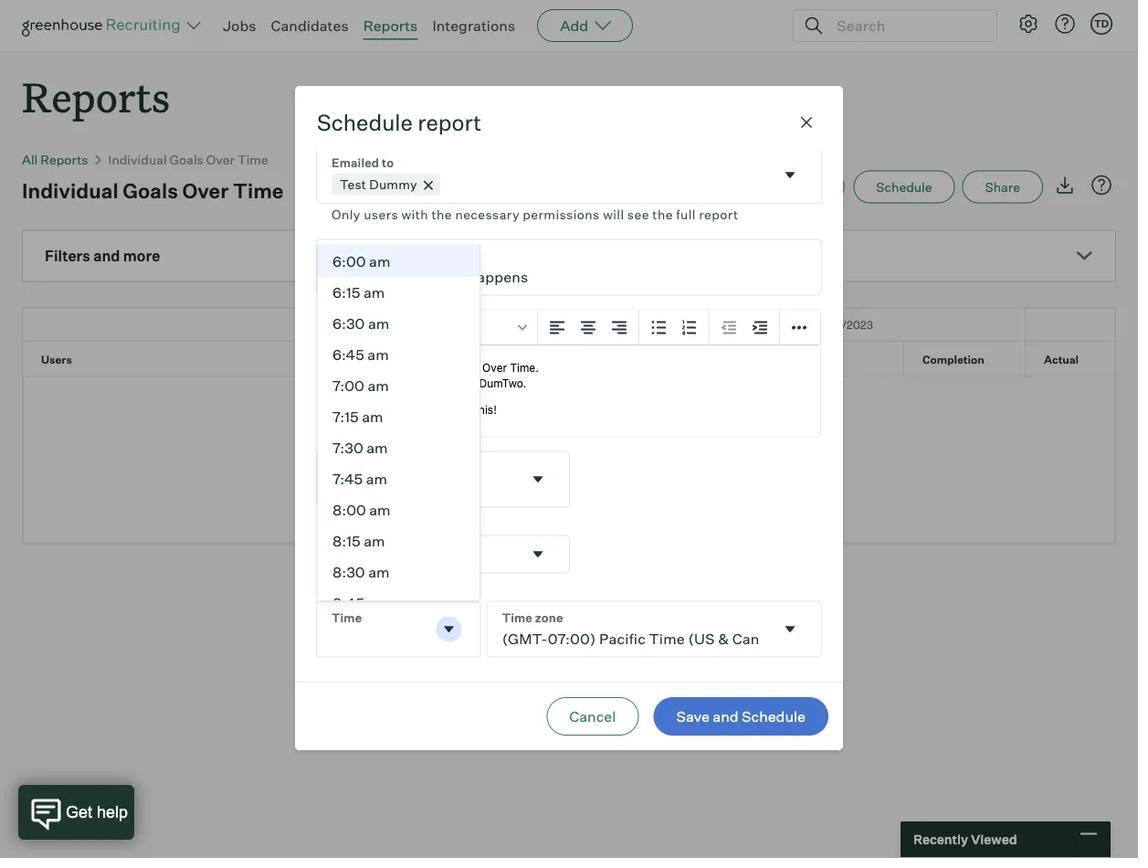 Task type: locate. For each thing, give the bounding box(es) containing it.
with
[[402, 206, 429, 222]]

am for 6:45 am
[[368, 345, 389, 364]]

2 toolbar from the left
[[538, 310, 640, 345]]

more
[[123, 247, 160, 265]]

0 vertical spatial report
[[418, 109, 482, 136]]

0 vertical spatial over
[[206, 151, 235, 167]]

am for 8:30 am
[[368, 563, 390, 581]]

2 row from the top
[[23, 342, 1139, 375]]

6:15
[[333, 283, 361, 302]]

found
[[578, 451, 617, 469]]

share
[[986, 179, 1021, 195]]

row
[[23, 309, 1139, 341], [23, 342, 1139, 375]]

1 horizontal spatial the
[[653, 206, 673, 222]]

0 vertical spatial toggle flyout image
[[781, 165, 800, 184]]

individual goals over time link
[[108, 151, 269, 167]]

1 row from the top
[[23, 309, 1139, 341]]

and inside button
[[713, 708, 739, 726]]

only users with the necessary permissions will see the full report
[[332, 206, 739, 222]]

am inside "option"
[[369, 252, 391, 270]]

8:15 am
[[333, 532, 385, 550]]

1 vertical spatial row
[[23, 342, 1139, 375]]

add button
[[538, 9, 634, 42]]

save and schedule button
[[654, 697, 829, 736]]

07/12/2023
[[449, 318, 509, 331]]

6:45
[[333, 345, 365, 364]]

6:00
[[333, 252, 366, 270]]

individual goals over time
[[108, 151, 269, 167], [22, 178, 284, 203]]

save for save
[[793, 179, 822, 195]]

schedule inside schedule button
[[877, 179, 933, 195]]

toggle flyout image
[[781, 165, 800, 184], [529, 545, 547, 563]]

0 horizontal spatial and
[[93, 247, 120, 265]]

am right 7:15
[[362, 408, 384, 426]]

1 horizontal spatial and
[[713, 708, 739, 726]]

reports link
[[363, 16, 418, 35]]

save button
[[770, 171, 845, 204]]

schedule
[[317, 109, 413, 136], [877, 179, 933, 195], [742, 708, 806, 726]]

2 horizontal spatial toggle flyout image
[[781, 620, 800, 638]]

individual down "all reports"
[[22, 178, 118, 203]]

0 vertical spatial and
[[93, 247, 120, 265]]

0 horizontal spatial actual
[[315, 353, 350, 366]]

1 horizontal spatial actual
[[1045, 353, 1079, 366]]

am for 8:45 am
[[368, 594, 389, 612]]

0 horizontal spatial save
[[677, 708, 710, 726]]

0 horizontal spatial column header
[[23, 309, 297, 341]]

8:00 am
[[333, 501, 391, 519]]

time
[[238, 151, 269, 167], [233, 178, 284, 203]]

save
[[793, 179, 822, 195], [677, 708, 710, 726]]

list box
[[317, 245, 481, 858]]

am right 7:30
[[367, 439, 388, 457]]

all reports
[[22, 151, 88, 167]]

7:45 am
[[333, 470, 388, 488]]

am right 6:00
[[369, 252, 391, 270]]

0 vertical spatial schedule
[[317, 109, 413, 136]]

reports right all
[[40, 151, 88, 167]]

grid
[[23, 309, 1139, 376]]

reports right candidates
[[363, 16, 418, 35]]

2 horizontal spatial schedule
[[877, 179, 933, 195]]

cancel
[[570, 708, 616, 726]]

dummy
[[370, 176, 417, 192]]

6:00 am
[[333, 252, 391, 270]]

group
[[318, 310, 821, 345]]

goals
[[170, 151, 204, 167], [123, 178, 178, 203]]

8:45
[[333, 594, 365, 612]]

jobs
[[223, 16, 256, 35]]

schedule for schedule
[[877, 179, 933, 195]]

over
[[206, 151, 235, 167], [182, 178, 229, 203]]

None text field
[[317, 239, 822, 294], [317, 601, 433, 656], [488, 601, 774, 656], [317, 239, 822, 294], [317, 601, 433, 656], [488, 601, 774, 656]]

individual right all reports "link"
[[108, 151, 167, 167]]

1 horizontal spatial save
[[793, 179, 822, 195]]

am right 6:30
[[368, 314, 390, 333]]

am right 6:15
[[364, 283, 385, 302]]

7:00 am
[[333, 376, 389, 395]]

1 horizontal spatial column header
[[540, 342, 662, 375]]

am for 8:00 am
[[370, 501, 391, 519]]

integrations link
[[433, 16, 516, 35]]

only
[[332, 206, 361, 222]]

6:15 am option
[[318, 277, 480, 308]]

3 toolbar from the left
[[640, 310, 710, 345]]

0 horizontal spatial toggle flyout image
[[440, 620, 459, 638]]

am for 6:30 am
[[368, 314, 390, 333]]

schedule report
[[317, 109, 482, 136]]

report
[[418, 109, 482, 136], [699, 206, 739, 222]]

reports down greenhouse recruiting image
[[22, 69, 170, 123]]

8:00
[[333, 501, 366, 519]]

am right 7:00
[[368, 376, 389, 395]]

am right 7:45
[[366, 470, 388, 488]]

grid containing 07/12/2023
[[23, 309, 1139, 376]]

close modal icon image
[[796, 111, 818, 133]]

2 the from the left
[[653, 206, 673, 222]]

am down other
[[368, 563, 390, 581]]

0 horizontal spatial the
[[432, 206, 452, 222]]

None field
[[317, 147, 822, 225], [317, 451, 569, 506], [400, 535, 569, 572], [317, 601, 480, 656], [488, 601, 822, 656], [317, 147, 822, 225], [317, 451, 569, 506], [400, 535, 569, 572], [317, 601, 480, 656], [488, 601, 822, 656]]

toggle flyout image
[[529, 470, 547, 488], [440, 620, 459, 638], [781, 620, 800, 638]]

8:45 am option
[[318, 588, 480, 619]]

users
[[41, 353, 72, 366]]

0 horizontal spatial schedule
[[317, 109, 413, 136]]

0 vertical spatial save
[[793, 179, 822, 195]]

7:30 am
[[333, 439, 388, 457]]

row containing 07/12/2023
[[23, 309, 1139, 341]]

am for 8:15 am
[[364, 532, 385, 550]]

am right the "8:15"
[[364, 532, 385, 550]]

0 vertical spatial individual
[[108, 151, 167, 167]]

permissions
[[523, 206, 600, 222]]

1 vertical spatial over
[[182, 178, 229, 203]]

8:15
[[333, 532, 361, 550]]

am
[[369, 252, 391, 270], [364, 283, 385, 302], [368, 314, 390, 333], [368, 345, 389, 364], [368, 376, 389, 395], [362, 408, 384, 426], [367, 439, 388, 457], [366, 470, 388, 488], [370, 501, 391, 519], [364, 532, 385, 550], [368, 563, 390, 581], [368, 594, 389, 612]]

am for 6:00 am
[[369, 252, 391, 270]]

0 vertical spatial row
[[23, 309, 1139, 341]]

1 horizontal spatial report
[[699, 206, 739, 222]]

will
[[603, 206, 625, 222]]

the left full on the top right of page
[[653, 206, 673, 222]]

download image
[[1055, 174, 1077, 196]]

1 vertical spatial goals
[[123, 178, 178, 203]]

toolbar
[[318, 310, 538, 345], [538, 310, 640, 345], [640, 310, 710, 345], [710, 310, 781, 345]]

7:15 am
[[333, 408, 384, 426]]

0 horizontal spatial toggle flyout image
[[529, 545, 547, 563]]

actual
[[315, 353, 350, 366], [1045, 353, 1079, 366]]

7:45 am option
[[318, 463, 480, 494]]

1 vertical spatial and
[[713, 708, 739, 726]]

share button
[[963, 171, 1044, 204]]

6:30
[[333, 314, 365, 333]]

am for 7:15 am
[[362, 408, 384, 426]]

jobs link
[[223, 16, 256, 35]]

all reports link
[[22, 151, 88, 167]]

2 horizontal spatial column header
[[1026, 309, 1139, 341]]

and
[[93, 247, 120, 265], [713, 708, 739, 726]]

1 vertical spatial schedule
[[877, 179, 933, 195]]

the right with
[[432, 206, 452, 222]]

the
[[432, 206, 452, 222], [653, 206, 673, 222]]

07/13/2023
[[814, 318, 874, 331]]

8:15 am option
[[318, 525, 480, 557]]

reports
[[363, 16, 418, 35], [22, 69, 170, 123], [40, 151, 88, 167]]

am right 8:45
[[368, 594, 389, 612]]

6:15 am
[[333, 283, 385, 302]]

0 horizontal spatial report
[[418, 109, 482, 136]]

am right 6:45 on the left top of page
[[368, 345, 389, 364]]

am for 7:30 am
[[367, 439, 388, 457]]

am right 8:00
[[370, 501, 391, 519]]

1 horizontal spatial schedule
[[742, 708, 806, 726]]

2 vertical spatial schedule
[[742, 708, 806, 726]]

column header
[[23, 309, 297, 341], [1026, 309, 1139, 341], [540, 342, 662, 375]]

1 vertical spatial save
[[677, 708, 710, 726]]

individual
[[108, 151, 167, 167], [22, 178, 118, 203]]



Task type: vqa. For each thing, say whether or not it's contained in the screenshot.
3rd toolbar from left
yes



Task type: describe. For each thing, give the bounding box(es) containing it.
8:30
[[333, 563, 365, 581]]

1 horizontal spatial toggle flyout image
[[781, 165, 800, 184]]

and for filters
[[93, 247, 120, 265]]

every other
[[317, 546, 385, 561]]

completion
[[923, 353, 985, 366]]

candidates
[[271, 16, 349, 35]]

td
[[1095, 17, 1110, 30]]

6:45 am option
[[318, 339, 480, 370]]

1 vertical spatial time
[[233, 178, 284, 203]]

row containing users
[[23, 342, 1139, 375]]

recently viewed
[[914, 832, 1018, 848]]

0 vertical spatial goals
[[170, 151, 204, 167]]

6:00 am option
[[318, 246, 480, 277]]

7:00 am option
[[318, 370, 480, 401]]

configure image
[[1018, 13, 1040, 35]]

Search text field
[[833, 12, 981, 39]]

6:30 am
[[333, 314, 390, 333]]

no data found
[[521, 451, 617, 469]]

greenhouse recruiting image
[[22, 15, 186, 37]]

faq image
[[1091, 174, 1113, 196]]

8:30 am
[[333, 563, 390, 581]]

7:30
[[333, 439, 364, 457]]

list box containing 6:00 am
[[317, 245, 481, 858]]

1 the from the left
[[432, 206, 452, 222]]

1 toolbar from the left
[[318, 310, 538, 345]]

schedule button
[[854, 171, 956, 204]]

schedule inside save and schedule button
[[742, 708, 806, 726]]

7:30 am option
[[318, 432, 480, 463]]

other
[[354, 546, 385, 561]]

1 vertical spatial individual goals over time
[[22, 178, 284, 203]]

users
[[364, 206, 399, 222]]

column header for 07/12/2023
[[1026, 309, 1139, 341]]

filters
[[45, 247, 90, 265]]

test dummy
[[340, 176, 417, 192]]

2 actual from the left
[[1045, 353, 1079, 366]]

am for 7:45 am
[[366, 470, 388, 488]]

save and schedule
[[677, 708, 806, 726]]

no
[[521, 451, 541, 469]]

data
[[544, 451, 575, 469]]

td button
[[1088, 9, 1117, 38]]

filters and more
[[45, 247, 160, 265]]

full
[[677, 206, 696, 222]]

1 vertical spatial toggle flyout image
[[529, 545, 547, 563]]

7:00
[[333, 376, 365, 395]]

am for 7:00 am
[[368, 376, 389, 395]]

8:00 am option
[[318, 494, 480, 525]]

6:45 am
[[333, 345, 389, 364]]

4 toolbar from the left
[[710, 310, 781, 345]]

td button
[[1091, 13, 1113, 35]]

7:45
[[333, 470, 363, 488]]

1 horizontal spatial toggle flyout image
[[529, 470, 547, 488]]

viewed
[[972, 832, 1018, 848]]

cancel button
[[547, 697, 639, 736]]

1 actual from the left
[[315, 353, 350, 366]]

8:30 am option
[[318, 557, 480, 588]]

1 vertical spatial individual
[[22, 178, 118, 203]]

am for 6:15 am
[[364, 283, 385, 302]]

and for save
[[713, 708, 739, 726]]

7:15 am option
[[318, 401, 480, 432]]

0 vertical spatial individual goals over time
[[108, 151, 269, 167]]

save and schedule this report to revisit it! element
[[770, 171, 854, 204]]

6:30 am option
[[318, 308, 480, 339]]

test
[[340, 176, 367, 192]]

add
[[560, 16, 589, 35]]

target
[[802, 353, 837, 366]]

1 vertical spatial reports
[[22, 69, 170, 123]]

7:15
[[333, 408, 359, 426]]

8:45 am
[[333, 594, 389, 612]]

see
[[628, 206, 650, 222]]

integrations
[[433, 16, 516, 35]]

1 vertical spatial report
[[699, 206, 739, 222]]

0 vertical spatial time
[[238, 151, 269, 167]]

2 vertical spatial reports
[[40, 151, 88, 167]]

0 vertical spatial reports
[[363, 16, 418, 35]]

all
[[22, 151, 38, 167]]

necessary
[[456, 206, 520, 222]]

column header for actual
[[540, 342, 662, 375]]

schedule for schedule report
[[317, 109, 413, 136]]

candidates link
[[271, 16, 349, 35]]

every
[[317, 546, 351, 561]]

recently
[[914, 832, 969, 848]]

save for save and schedule
[[677, 708, 710, 726]]



